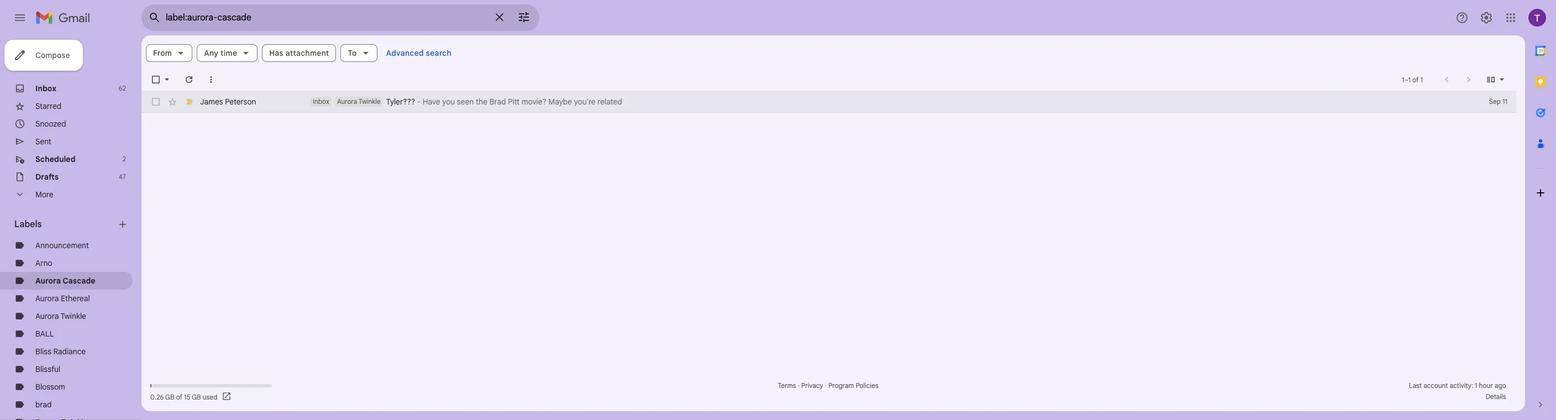 Task type: locate. For each thing, give the bounding box(es) containing it.
james
[[200, 97, 223, 107]]

advanced search button
[[382, 43, 456, 63]]

has attachment
[[269, 48, 329, 58]]

aurora twinkle
[[337, 97, 381, 106], [35, 311, 86, 321]]

activity:
[[1450, 381, 1474, 390]]

0 horizontal spatial ·
[[798, 381, 800, 390]]

0 vertical spatial of
[[1413, 75, 1419, 84]]

1 vertical spatial inbox
[[313, 97, 329, 106]]

0 horizontal spatial gb
[[165, 393, 174, 401]]

None checkbox
[[150, 74, 161, 85], [150, 96, 161, 107], [150, 74, 161, 85], [150, 96, 161, 107]]

tab list
[[1526, 35, 1556, 380]]

peterson
[[225, 97, 256, 107]]

seen
[[457, 97, 474, 107]]

·
[[798, 381, 800, 390], [825, 381, 827, 390]]

search
[[426, 48, 452, 58]]

1 – 1 of 1
[[1402, 75, 1423, 84]]

announcement link
[[35, 240, 89, 250]]

terms
[[778, 381, 796, 390]]

blissful link
[[35, 364, 60, 374]]

brad
[[35, 400, 52, 410]]

1 horizontal spatial inbox
[[313, 97, 329, 106]]

any time button
[[197, 44, 258, 62]]

twinkle left tyler???
[[359, 97, 381, 106]]

refresh image
[[184, 74, 195, 85]]

0.26
[[150, 393, 164, 401]]

ball link
[[35, 329, 54, 339]]

last account activity: 1 hour ago details
[[1409, 381, 1506, 401]]

blossom link
[[35, 382, 65, 392]]

more button
[[0, 186, 133, 203]]

aurora ethereal link
[[35, 293, 90, 303]]

more image
[[206, 74, 217, 85]]

aurora
[[337, 97, 357, 106], [35, 276, 61, 286], [35, 293, 59, 303], [35, 311, 59, 321]]

privacy link
[[801, 381, 823, 390]]

gb right 0.26
[[165, 393, 174, 401]]

sent
[[35, 137, 51, 146]]

aurora down the arno link
[[35, 276, 61, 286]]

drafts link
[[35, 172, 59, 182]]

15
[[184, 393, 190, 401]]

aurora for aurora ethereal link
[[35, 293, 59, 303]]

1 gb from the left
[[165, 393, 174, 401]]

you're
[[574, 97, 596, 107]]

1 vertical spatial twinkle
[[60, 311, 86, 321]]

inbox up starred
[[35, 83, 56, 93]]

aurora ethereal
[[35, 293, 90, 303]]

compose button
[[4, 40, 83, 71]]

row inside main content
[[141, 91, 1517, 113]]

0 vertical spatial inbox
[[35, 83, 56, 93]]

1 horizontal spatial twinkle
[[359, 97, 381, 106]]

movie?
[[522, 97, 547, 107]]

settings image
[[1480, 11, 1493, 24]]

1 vertical spatial aurora twinkle
[[35, 311, 86, 321]]

0 vertical spatial twinkle
[[359, 97, 381, 106]]

ball
[[35, 329, 54, 339]]

of right –
[[1413, 75, 1419, 84]]

of left 15
[[176, 393, 182, 401]]

1 horizontal spatial gb
[[192, 393, 201, 401]]

1 horizontal spatial ·
[[825, 381, 827, 390]]

0 horizontal spatial of
[[176, 393, 182, 401]]

None search field
[[141, 4, 539, 31]]

2 · from the left
[[825, 381, 827, 390]]

1
[[1402, 75, 1405, 84], [1409, 75, 1411, 84], [1421, 75, 1423, 84], [1475, 381, 1478, 390]]

james peterson
[[200, 97, 256, 107]]

11
[[1503, 97, 1508, 106]]

aurora twinkle down "aurora ethereal"
[[35, 311, 86, 321]]

main content
[[141, 35, 1526, 411]]

row
[[141, 91, 1517, 113]]

program policies link
[[829, 381, 879, 390]]

· right privacy link
[[825, 381, 827, 390]]

scheduled
[[35, 154, 75, 164]]

gb right 15
[[192, 393, 201, 401]]

gb
[[165, 393, 174, 401], [192, 393, 201, 401]]

has
[[269, 48, 283, 58]]

related
[[598, 97, 622, 107]]

aurora up the ball at bottom
[[35, 311, 59, 321]]

aurora for the aurora cascade link
[[35, 276, 61, 286]]

details
[[1486, 392, 1506, 401]]

2
[[122, 155, 126, 163]]

arno
[[35, 258, 52, 268]]

main content containing from
[[141, 35, 1526, 411]]

used
[[203, 393, 217, 401]]

to button
[[341, 44, 377, 62]]

radiance
[[53, 347, 86, 357]]

footer containing terms
[[141, 380, 1517, 402]]

· right terms link
[[798, 381, 800, 390]]

footer
[[141, 380, 1517, 402]]

0 horizontal spatial twinkle
[[60, 311, 86, 321]]

from
[[153, 48, 172, 58]]

of
[[1413, 75, 1419, 84], [176, 393, 182, 401]]

aurora twinkle left tyler???
[[337, 97, 381, 106]]

0 horizontal spatial aurora twinkle
[[35, 311, 86, 321]]

compose
[[35, 50, 70, 60]]

1 horizontal spatial of
[[1413, 75, 1419, 84]]

support image
[[1456, 11, 1469, 24]]

aurora up aurora twinkle link
[[35, 293, 59, 303]]

more
[[35, 190, 53, 200]]

0 horizontal spatial inbox
[[35, 83, 56, 93]]

0 vertical spatial aurora twinkle
[[337, 97, 381, 106]]

follow link to manage storage image
[[222, 391, 233, 402]]

1 · from the left
[[798, 381, 800, 390]]

1 horizontal spatial aurora twinkle
[[337, 97, 381, 106]]

twinkle down ethereal
[[60, 311, 86, 321]]

inbox down attachment
[[313, 97, 329, 106]]

row containing james peterson
[[141, 91, 1517, 113]]

twinkle
[[359, 97, 381, 106], [60, 311, 86, 321]]



Task type: vqa. For each thing, say whether or not it's contained in the screenshot.
navigation
no



Task type: describe. For each thing, give the bounding box(es) containing it.
search mail image
[[145, 8, 165, 28]]

any
[[204, 48, 218, 58]]

you
[[442, 97, 455, 107]]

blossom
[[35, 382, 65, 392]]

aurora cascade
[[35, 276, 95, 286]]

program
[[829, 381, 854, 390]]

62
[[119, 84, 126, 92]]

bliss radiance link
[[35, 347, 86, 357]]

0.26 gb of 15 gb used
[[150, 393, 217, 401]]

1 vertical spatial of
[[176, 393, 182, 401]]

aurora twinkle link
[[35, 311, 86, 321]]

sep 11
[[1489, 97, 1508, 106]]

privacy
[[801, 381, 823, 390]]

have
[[423, 97, 440, 107]]

account
[[1424, 381, 1448, 390]]

to
[[348, 48, 357, 58]]

toggle split pane mode image
[[1486, 74, 1497, 85]]

snoozed
[[35, 119, 66, 129]]

terms · privacy · program policies
[[778, 381, 879, 390]]

inbox link
[[35, 83, 56, 93]]

labels heading
[[14, 219, 117, 230]]

pitt
[[508, 97, 520, 107]]

aurora cascade link
[[35, 276, 95, 286]]

labels
[[14, 219, 42, 230]]

twinkle inside "labels" navigation
[[60, 311, 86, 321]]

gmail image
[[35, 7, 96, 29]]

time
[[221, 48, 237, 58]]

scheduled link
[[35, 154, 75, 164]]

announcement
[[35, 240, 89, 250]]

inbox inside "labels" navigation
[[35, 83, 56, 93]]

aurora down to
[[337, 97, 357, 106]]

terms link
[[778, 381, 796, 390]]

1 inside last account activity: 1 hour ago details
[[1475, 381, 1478, 390]]

advanced search options image
[[513, 6, 535, 28]]

arno link
[[35, 258, 52, 268]]

attachment
[[286, 48, 329, 58]]

policies
[[856, 381, 879, 390]]

last
[[1409, 381, 1422, 390]]

bliss radiance
[[35, 347, 86, 357]]

details link
[[1486, 392, 1506, 401]]

2 gb from the left
[[192, 393, 201, 401]]

brad
[[490, 97, 506, 107]]

advanced
[[386, 48, 424, 58]]

sent link
[[35, 137, 51, 146]]

hour
[[1479, 381, 1493, 390]]

clear search image
[[489, 6, 511, 28]]

starred
[[35, 101, 61, 111]]

aurora twinkle inside "labels" navigation
[[35, 311, 86, 321]]

aurora for aurora twinkle link
[[35, 311, 59, 321]]

drafts
[[35, 172, 59, 182]]

labels navigation
[[0, 35, 141, 420]]

cascade
[[63, 276, 95, 286]]

aurora twinkle inside main content
[[337, 97, 381, 106]]

tyler???
[[386, 97, 415, 107]]

ethereal
[[61, 293, 90, 303]]

starred link
[[35, 101, 61, 111]]

from button
[[146, 44, 192, 62]]

any time
[[204, 48, 237, 58]]

has attachment button
[[262, 44, 336, 62]]

snoozed link
[[35, 119, 66, 129]]

advanced search
[[386, 48, 452, 58]]

Search mail text field
[[166, 12, 486, 23]]

main menu image
[[13, 11, 27, 24]]

-
[[417, 97, 421, 107]]

bliss
[[35, 347, 51, 357]]

tyler??? - have you seen the brad pitt movie? maybe you're related
[[386, 97, 622, 107]]

sep
[[1489, 97, 1501, 106]]

47
[[119, 172, 126, 181]]

brad link
[[35, 400, 52, 410]]

blissful
[[35, 364, 60, 374]]

footer inside main content
[[141, 380, 1517, 402]]

maybe
[[549, 97, 572, 107]]

–
[[1405, 75, 1409, 84]]

ago
[[1495, 381, 1506, 390]]

the
[[476, 97, 488, 107]]



